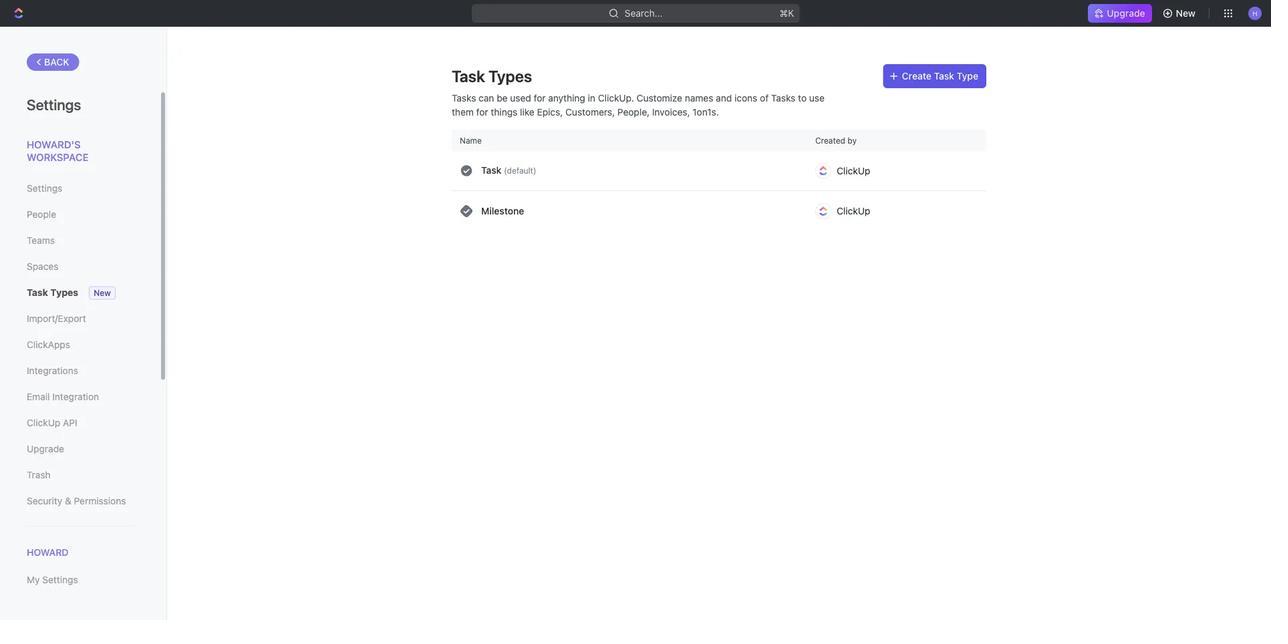 Task type: vqa. For each thing, say whether or not it's contained in the screenshot.
Report
no



Task type: describe. For each thing, give the bounding box(es) containing it.
clickapps
[[27, 339, 70, 350]]

0 vertical spatial for
[[534, 92, 546, 103]]

like
[[520, 106, 535, 117]]

tasks can be used for anything in clickup. customize names and icons of tasks to use them for things like epics, customers, people, invoices, 1on1s.
[[452, 92, 825, 117]]

new button
[[1157, 3, 1204, 24]]

trash link
[[27, 464, 133, 487]]

howard's
[[27, 138, 81, 150]]

new inside settings element
[[94, 288, 111, 298]]

created
[[815, 136, 845, 145]]

1on1s.
[[693, 106, 719, 117]]

type
[[957, 71, 978, 82]]

trash
[[27, 470, 51, 481]]

task inside button
[[934, 71, 954, 82]]

to
[[798, 92, 807, 103]]

security & permissions link
[[27, 490, 133, 513]]

invoices,
[[652, 106, 690, 117]]

create task type button
[[883, 64, 986, 88]]

api
[[63, 417, 77, 428]]

anything
[[548, 92, 585, 103]]

⌘k
[[780, 8, 794, 19]]

1 tasks from the left
[[452, 92, 476, 103]]

clickup api
[[27, 417, 77, 428]]

clickup.
[[598, 92, 634, 103]]

settings element
[[0, 27, 167, 620]]

names
[[685, 92, 713, 103]]

permissions
[[74, 496, 126, 507]]

upgrade inside settings element
[[27, 443, 64, 454]]

security
[[27, 496, 62, 507]]

h button
[[1244, 3, 1266, 24]]

email
[[27, 391, 50, 402]]

import/export
[[27, 313, 86, 324]]

spaces link
[[27, 255, 133, 278]]

security & permissions
[[27, 496, 126, 507]]

1 horizontal spatial upgrade
[[1107, 8, 1145, 19]]

task left (default)
[[481, 165, 502, 176]]

search...
[[625, 8, 663, 19]]

types inside settings element
[[50, 287, 78, 298]]

my settings link
[[27, 569, 133, 592]]

clickup for task
[[837, 165, 870, 176]]

use
[[809, 92, 825, 103]]

clickup inside settings element
[[27, 417, 60, 428]]

spaces
[[27, 261, 58, 272]]

clickup for milestone
[[837, 206, 870, 217]]

integrations
[[27, 365, 78, 376]]

0 horizontal spatial for
[[476, 106, 488, 117]]

things
[[491, 106, 517, 117]]

and
[[716, 92, 732, 103]]

them
[[452, 106, 474, 117]]

my settings
[[27, 575, 78, 586]]

task inside settings element
[[27, 287, 48, 298]]

clickup api link
[[27, 412, 133, 434]]

workspace
[[27, 151, 88, 163]]

people
[[27, 209, 56, 220]]



Task type: locate. For each thing, give the bounding box(es) containing it.
clickapps link
[[27, 334, 133, 356]]

1 vertical spatial settings
[[27, 183, 62, 194]]

upgrade down clickup api
[[27, 443, 64, 454]]

icons
[[735, 92, 757, 103]]

0 vertical spatial types
[[488, 67, 532, 86]]

tasks
[[452, 92, 476, 103], [771, 92, 796, 103]]

(default)
[[504, 166, 536, 176]]

0 horizontal spatial tasks
[[452, 92, 476, 103]]

0 horizontal spatial new
[[94, 288, 111, 298]]

settings right my
[[42, 575, 78, 586]]

for
[[534, 92, 546, 103], [476, 106, 488, 117]]

settings up people
[[27, 183, 62, 194]]

0 vertical spatial task types
[[452, 67, 532, 86]]

0 horizontal spatial upgrade link
[[27, 438, 133, 460]]

epics,
[[537, 106, 563, 117]]

people link
[[27, 203, 133, 226]]

1 horizontal spatial for
[[534, 92, 546, 103]]

back link
[[27, 53, 79, 71]]

email integration
[[27, 391, 99, 402]]

0 vertical spatial upgrade
[[1107, 8, 1145, 19]]

tasks up the them
[[452, 92, 476, 103]]

h
[[1253, 9, 1258, 17]]

created by
[[815, 136, 857, 145]]

settings up howard's
[[27, 96, 81, 113]]

for up epics, on the left top of page
[[534, 92, 546, 103]]

my
[[27, 575, 40, 586]]

1 vertical spatial upgrade
[[27, 443, 64, 454]]

can
[[479, 92, 494, 103]]

customers,
[[565, 106, 615, 117]]

milestone
[[481, 206, 524, 217]]

1 horizontal spatial new
[[1176, 8, 1196, 19]]

2 vertical spatial settings
[[42, 575, 78, 586]]

1 vertical spatial task types
[[27, 287, 78, 298]]

1 vertical spatial for
[[476, 106, 488, 117]]

0 horizontal spatial types
[[50, 287, 78, 298]]

1 horizontal spatial task types
[[452, 67, 532, 86]]

import/export link
[[27, 307, 133, 330]]

be
[[497, 92, 508, 103]]

0 horizontal spatial upgrade
[[27, 443, 64, 454]]

customize
[[637, 92, 682, 103]]

settings
[[27, 96, 81, 113], [27, 183, 62, 194], [42, 575, 78, 586]]

in
[[588, 92, 595, 103]]

settings link
[[27, 177, 133, 200]]

name
[[460, 136, 482, 145]]

1 horizontal spatial upgrade link
[[1088, 4, 1152, 23]]

1 vertical spatial upgrade link
[[27, 438, 133, 460]]

task down spaces
[[27, 287, 48, 298]]

by
[[848, 136, 857, 145]]

task left type
[[934, 71, 954, 82]]

1 vertical spatial types
[[50, 287, 78, 298]]

upgrade link
[[1088, 4, 1152, 23], [27, 438, 133, 460]]

1 vertical spatial clickup
[[837, 206, 870, 217]]

tasks left to on the top
[[771, 92, 796, 103]]

0 horizontal spatial task types
[[27, 287, 78, 298]]

0 vertical spatial settings
[[27, 96, 81, 113]]

howard
[[27, 547, 69, 558]]

new
[[1176, 8, 1196, 19], [94, 288, 111, 298]]

2 vertical spatial clickup
[[27, 417, 60, 428]]

howard's workspace
[[27, 138, 88, 163]]

task up the can
[[452, 67, 485, 86]]

2 tasks from the left
[[771, 92, 796, 103]]

email integration link
[[27, 386, 133, 408]]

task
[[452, 67, 485, 86], [934, 71, 954, 82], [481, 165, 502, 176], [27, 287, 48, 298]]

task types
[[452, 67, 532, 86], [27, 287, 78, 298]]

new inside button
[[1176, 8, 1196, 19]]

back
[[44, 56, 69, 68]]

task types inside settings element
[[27, 287, 78, 298]]

people,
[[617, 106, 650, 117]]

create task type
[[902, 71, 978, 82]]

upgrade link down clickup api link
[[27, 438, 133, 460]]

upgrade link left 'new' button
[[1088, 4, 1152, 23]]

task types up import/export
[[27, 287, 78, 298]]

teams
[[27, 235, 55, 246]]

create
[[902, 71, 932, 82]]

1 vertical spatial new
[[94, 288, 111, 298]]

upgrade left 'new' button
[[1107, 8, 1145, 19]]

of
[[760, 92, 769, 103]]

used
[[510, 92, 531, 103]]

task (default)
[[481, 165, 536, 176]]

types up be
[[488, 67, 532, 86]]

&
[[65, 496, 71, 507]]

types up import/export
[[50, 287, 78, 298]]

task types up the can
[[452, 67, 532, 86]]

0 vertical spatial upgrade link
[[1088, 4, 1152, 23]]

clickup
[[837, 165, 870, 176], [837, 206, 870, 217], [27, 417, 60, 428]]

types
[[488, 67, 532, 86], [50, 287, 78, 298]]

for down the can
[[476, 106, 488, 117]]

integration
[[52, 391, 99, 402]]

1 horizontal spatial types
[[488, 67, 532, 86]]

teams link
[[27, 229, 133, 252]]

1 horizontal spatial tasks
[[771, 92, 796, 103]]

0 vertical spatial clickup
[[837, 165, 870, 176]]

upgrade
[[1107, 8, 1145, 19], [27, 443, 64, 454]]

0 vertical spatial new
[[1176, 8, 1196, 19]]

integrations link
[[27, 360, 133, 382]]



